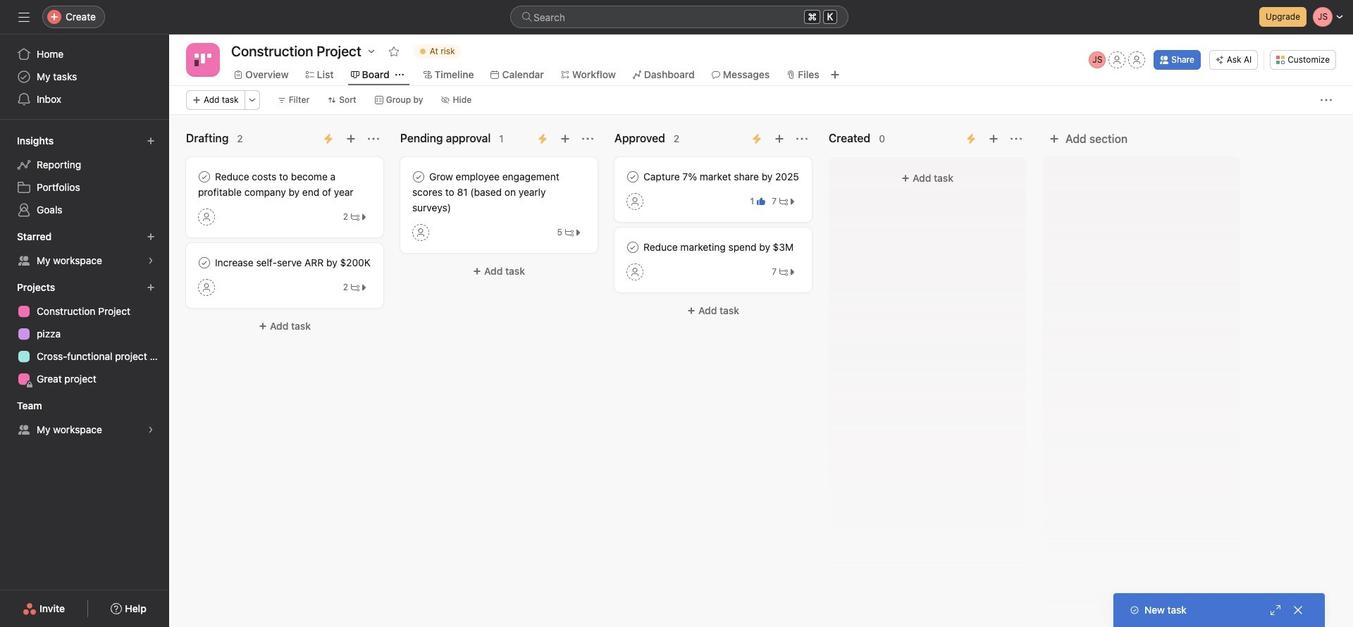 Task type: vqa. For each thing, say whether or not it's contained in the screenshot.
the left organization
no



Task type: describe. For each thing, give the bounding box(es) containing it.
more section actions image for add task image corresponding to rules for drafting icon
[[368, 133, 379, 145]]

more section actions image for rules for created image
[[1011, 133, 1022, 145]]

more section actions image for rules for approved image
[[797, 133, 808, 145]]

rules for approved image
[[751, 133, 763, 145]]

1 horizontal spatial more actions image
[[1321, 94, 1332, 106]]

Mark complete checkbox
[[625, 168, 641, 185]]

add task image for rules for pending approval image
[[560, 133, 571, 145]]

hide sidebar image
[[18, 11, 30, 23]]

projects element
[[0, 275, 169, 393]]

Search tasks, projects, and more text field
[[510, 6, 849, 28]]

expand new task image
[[1270, 605, 1282, 616]]

rules for created image
[[966, 133, 977, 145]]

insights element
[[0, 128, 169, 224]]

rules for pending approval image
[[537, 133, 548, 145]]

add to starred image
[[388, 46, 399, 57]]

new project or portfolio image
[[147, 283, 155, 292]]

teams element
[[0, 393, 169, 444]]



Task type: locate. For each thing, give the bounding box(es) containing it.
0 horizontal spatial more actions image
[[248, 96, 256, 104]]

0 horizontal spatial more section actions image
[[797, 133, 808, 145]]

2 more section actions image from the left
[[582, 133, 594, 145]]

Mark complete checkbox
[[196, 168, 213, 185], [410, 168, 427, 185], [625, 239, 641, 256], [196, 254, 213, 271]]

more section actions image for add task image related to rules for pending approval image
[[582, 133, 594, 145]]

global element
[[0, 35, 169, 119]]

2 add task image from the left
[[560, 133, 571, 145]]

more section actions image right rules for pending approval image
[[582, 133, 594, 145]]

add tab image
[[830, 69, 841, 80]]

1 more section actions image from the left
[[797, 133, 808, 145]]

manage project members image
[[1089, 51, 1106, 68]]

board image
[[195, 51, 211, 68]]

more section actions image right rules for approved image
[[797, 133, 808, 145]]

add task image for rules for approved image
[[774, 133, 785, 145]]

1 more section actions image from the left
[[368, 133, 379, 145]]

1 like. you liked this task image
[[757, 197, 766, 206]]

add task image right rules for approved image
[[774, 133, 785, 145]]

add task image
[[345, 133, 357, 145], [560, 133, 571, 145], [774, 133, 785, 145], [988, 133, 1000, 145]]

tab actions image
[[395, 70, 404, 79]]

add task image for rules for drafting icon
[[345, 133, 357, 145]]

see details, my workspace image
[[147, 257, 155, 265]]

2 more section actions image from the left
[[1011, 133, 1022, 145]]

add task image right rules for pending approval image
[[560, 133, 571, 145]]

more actions image
[[1321, 94, 1332, 106], [248, 96, 256, 104]]

rules for drafting image
[[323, 133, 334, 145]]

more section actions image
[[368, 133, 379, 145], [582, 133, 594, 145]]

add task image right rules for created image
[[988, 133, 1000, 145]]

4 add task image from the left
[[988, 133, 1000, 145]]

None field
[[510, 6, 849, 28]]

3 add task image from the left
[[774, 133, 785, 145]]

more section actions image right rules for created image
[[1011, 133, 1022, 145]]

add task image right rules for drafting icon
[[345, 133, 357, 145]]

mark complete image
[[196, 168, 213, 185], [410, 168, 427, 185], [625, 239, 641, 256], [196, 254, 213, 271]]

mark complete image
[[625, 168, 641, 185]]

close image
[[1293, 605, 1304, 616]]

see details, my workspace image
[[147, 426, 155, 434]]

1 add task image from the left
[[345, 133, 357, 145]]

more section actions image right rules for drafting icon
[[368, 133, 379, 145]]

add task image for rules for created image
[[988, 133, 1000, 145]]

1 horizontal spatial more section actions image
[[582, 133, 594, 145]]

0 horizontal spatial more section actions image
[[368, 133, 379, 145]]

new insights image
[[147, 137, 155, 145]]

starred element
[[0, 224, 169, 275]]

more section actions image
[[797, 133, 808, 145], [1011, 133, 1022, 145]]

1 horizontal spatial more section actions image
[[1011, 133, 1022, 145]]

add items to starred image
[[147, 233, 155, 241]]



